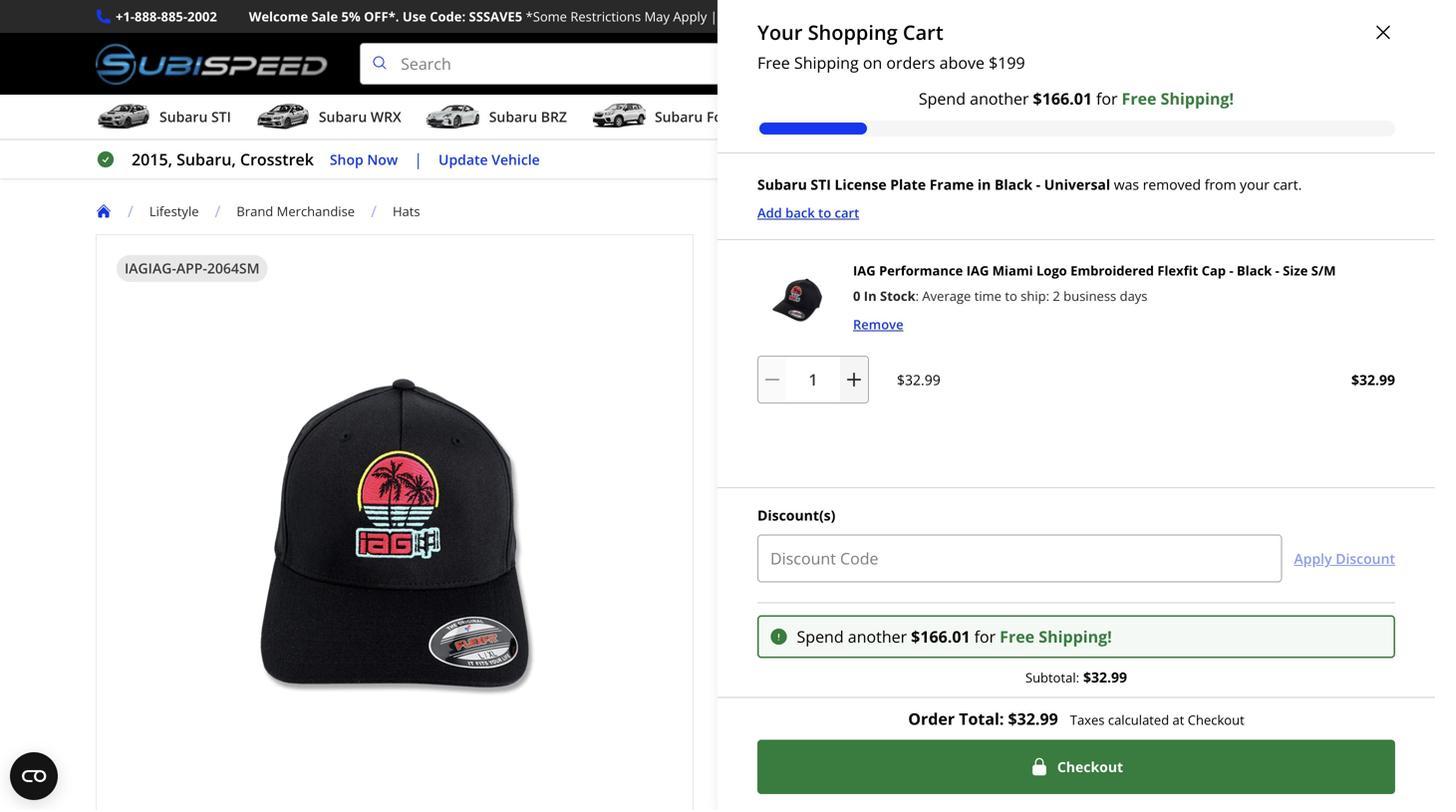 Task type: locate. For each thing, give the bounding box(es) containing it.
shipping! down match
[[791, 630, 851, 648]]

cap for iag performance iag miami logo embroidered flexfit cap - black - size s/m
[[1246, 237, 1282, 264]]

1 horizontal spatial guarantee
[[1192, 596, 1261, 614]]

open widget image
[[10, 753, 58, 801]]

brand
[[237, 203, 273, 220]]

search input field
[[360, 43, 1216, 85]]

orders right on
[[887, 52, 936, 73]]

iag right of
[[855, 685, 878, 703]]

at
[[1173, 711, 1185, 729]]

1 vertical spatial checkout
[[1058, 758, 1124, 777]]

0 horizontal spatial 166.01
[[921, 626, 971, 648]]

0 vertical spatial another
[[970, 88, 1030, 109]]

another
[[970, 88, 1030, 109], [848, 626, 908, 648]]

cap down your
[[1246, 237, 1282, 264]]

logo up 2
[[1037, 262, 1068, 280]]

embroidered for iag performance iag miami logo embroidered flexfit cap - black - size s/m 0 in stock : average time to ship: 2 business days
[[1071, 262, 1155, 280]]

flexfit inside iag performance iag miami logo embroidered flexfit cap - black - size s/m 0 in stock : average time to ship: 2 business days
[[1158, 262, 1199, 280]]

miami for iag performance iag miami logo embroidered flexfit cap - black - size s/m
[[934, 237, 994, 264]]

to right time
[[1005, 287, 1018, 305]]

iag performance link
[[855, 683, 965, 704]]

shipping down 'your shopping cart'
[[795, 52, 859, 73]]

cart inside dialog
[[903, 18, 944, 46]]

another down price match guarantee up to 110%
[[848, 626, 908, 648]]

shipping up search input "field"
[[753, 7, 809, 25]]

your shopping cart
[[758, 18, 944, 46]]

cap inside iag performance iag miami logo embroidered flexfit cap - black - size s/m 0 in stock : average time to ship: 2 business days
[[1202, 262, 1227, 280]]

guarantee
[[835, 596, 901, 614], [1192, 596, 1261, 614]]

embroidered for iag performance iag miami logo embroidered flexfit cap - black - size s/m
[[1051, 237, 1176, 264]]

guarantee up free shipping! on orders over $199
[[835, 596, 901, 614]]

lifestyle
[[149, 203, 199, 220]]

logo
[[999, 237, 1045, 264], [1037, 262, 1068, 280]]

welcome sale 5% off*. use code: sssave5 *some restrictions may apply | free shipping on orders over $199
[[249, 7, 946, 25]]

your
[[758, 18, 803, 46]]

to right added
[[1047, 527, 1061, 546]]

0 vertical spatial universal
[[1045, 175, 1111, 194]]

part
[[827, 730, 855, 749]]

another down 199
[[970, 88, 1030, 109]]

sti
[[811, 175, 831, 194]]

in left 4
[[823, 397, 837, 419]]

/ left brand
[[215, 201, 221, 222]]

license
[[835, 175, 887, 194]]

free shipping on orders above $ 199
[[758, 52, 1026, 73]]

0 horizontal spatial guarantee
[[835, 596, 901, 614]]

miami up ship: at the top
[[993, 262, 1034, 280]]

universal left was
[[1045, 175, 1111, 194]]

orders
[[887, 52, 936, 73], [876, 630, 916, 648]]

2 / from the left
[[215, 201, 221, 222]]

dealer
[[796, 684, 835, 702]]

free up subtotal:
[[1000, 626, 1035, 648]]

1 / from the left
[[128, 201, 133, 222]]

average
[[923, 287, 972, 305]]

iag performance iag miami logo embroidered flexfit cap - black - size s/m 0 in stock : average time to ship: 2 business days
[[854, 262, 1337, 305]]

cap inside "iag performance iag miami logo embroidered flexfit cap - black - size s/m"
[[1246, 237, 1282, 264]]

in
[[864, 287, 877, 305]]

1 horizontal spatial spend
[[919, 88, 966, 109]]

0 vertical spatial checkout
[[1188, 711, 1245, 729]]

brand merchandise
[[237, 203, 355, 220]]

s/m for iag performance iag miami logo embroidered flexfit cap - black - size s/m 0 in stock : average time to ship: 2 business days
[[1312, 262, 1337, 280]]

on
[[812, 7, 831, 25], [854, 630, 873, 648]]

match
[[794, 596, 832, 614]]

installments
[[955, 397, 1051, 419]]

above
[[940, 52, 985, 73]]

iag
[[726, 237, 760, 264], [895, 237, 929, 264], [854, 262, 876, 280], [967, 262, 990, 280], [855, 685, 878, 703]]

s/m inside "iag performance iag miami logo embroidered flexfit cap - black - size s/m"
[[837, 270, 874, 297]]

30
[[1071, 596, 1086, 614]]

0 horizontal spatial black
[[726, 270, 777, 297]]

cart right added
[[1065, 527, 1094, 546]]

1 horizontal spatial $
[[989, 52, 998, 73]]

1 vertical spatial cart
[[1065, 527, 1094, 546]]

size up write
[[794, 270, 832, 297]]

rated
[[1071, 630, 1109, 648]]

black inside "iag performance iag miami logo embroidered flexfit cap - black - size s/m"
[[726, 270, 777, 297]]

cart
[[835, 204, 860, 222]]

0 horizontal spatial for
[[975, 626, 996, 648]]

0 horizontal spatial another
[[848, 626, 908, 648]]

2
[[1053, 287, 1061, 305]]

use
[[403, 7, 427, 25]]

0 vertical spatial cart
[[903, 18, 944, 46]]

0 horizontal spatial on
[[812, 7, 831, 25]]

black for iag performance iag miami logo embroidered flexfit cap - black - size s/m
[[726, 270, 777, 297]]

|
[[711, 7, 718, 25]]

1 vertical spatial universal
[[760, 730, 823, 749]]

orders for on
[[887, 52, 936, 73]]

shipping! up from
[[1161, 88, 1235, 109]]

1 horizontal spatial for
[[1097, 88, 1118, 109]]

miami inside iag performance iag miami logo embroidered flexfit cap - black - size s/m 0 in stock : average time to ship: 2 business days
[[993, 262, 1034, 280]]

performance up order on the right
[[881, 685, 965, 703]]

write a review link
[[813, 308, 899, 326]]

checkout inside 'checkout' button
[[1058, 758, 1124, 777]]

s/m inside iag performance iag miami logo embroidered flexfit cap - black - size s/m 0 in stock : average time to ship: 2 business days
[[1312, 262, 1337, 280]]

miami up the average
[[934, 237, 994, 264]]

/ for hats
[[371, 201, 377, 222]]

1 horizontal spatial black
[[995, 175, 1033, 194]]

in left full
[[757, 397, 771, 419]]

0 vertical spatial spend another $ 166.01 for free shipping!
[[919, 88, 1235, 109]]

1 vertical spatial another
[[848, 626, 908, 648]]

size inside iag performance iag miami logo embroidered flexfit cap - black - size s/m 0 in stock : average time to ship: 2 business days
[[1284, 262, 1309, 280]]

logo for iag performance iag miami logo embroidered flexfit cap - black - size s/m 0 in stock : average time to ship: 2 business days
[[1037, 262, 1068, 280]]

performance down add back to cart button
[[765, 237, 890, 264]]

2 horizontal spatial black
[[1237, 262, 1273, 280]]

free
[[920, 397, 951, 419]]

spend another $ 166.01 for free shipping!
[[919, 88, 1235, 109], [797, 626, 1113, 648]]

subaru sti license plate frame in black - universal was removed from your cart. add back to cart
[[758, 175, 1303, 222]]

decrement image
[[763, 370, 783, 390]]

0 horizontal spatial checkout
[[1058, 758, 1124, 777]]

1 horizontal spatial $199
[[950, 630, 980, 648]]

on down price match guarantee up to 110%
[[854, 630, 873, 648]]

miami inside "iag performance iag miami logo embroidered flexfit cap - black - size s/m"
[[934, 237, 994, 264]]

3 / from the left
[[371, 201, 377, 222]]

performance
[[765, 237, 890, 264], [880, 262, 964, 280], [881, 685, 965, 703]]

size
[[1284, 262, 1309, 280], [794, 270, 832, 297]]

$32.99
[[726, 344, 826, 387], [897, 370, 941, 389], [1352, 370, 1396, 389], [1084, 668, 1128, 687], [1009, 708, 1059, 730]]

checkout down purchase
[[1058, 758, 1124, 777]]

2 vertical spatial $
[[912, 626, 921, 648]]

merchandise
[[277, 203, 355, 220]]

none number field inside the your shopping cart dialog
[[758, 356, 869, 404]]

1 horizontal spatial on
[[854, 630, 873, 648]]

shipping!
[[1161, 88, 1235, 109], [1039, 626, 1113, 648], [791, 630, 851, 648]]

None number field
[[758, 356, 869, 404]]

universal left "part"
[[760, 730, 823, 749]]

checkout button
[[758, 740, 1396, 795]]

2 horizontal spatial in
[[978, 175, 991, 194]]

on left orders
[[812, 7, 831, 25]]

0 horizontal spatial cap
[[1202, 262, 1227, 280]]

black inside iag performance iag miami logo embroidered flexfit cap - black - size s/m 0 in stock : average time to ship: 2 business days
[[1237, 262, 1273, 280]]

to left cart
[[819, 204, 832, 222]]

+1-888-885-2002 link
[[116, 6, 217, 27]]

cap
[[1246, 237, 1282, 264], [1202, 262, 1227, 280]]

spend another $ 166.01 for free shipping! down 199
[[919, 88, 1235, 109]]

size for iag performance iag miami logo embroidered flexfit cap - black - size s/m
[[794, 270, 832, 297]]

in full or in 4 interest-free installments
[[757, 397, 1051, 419]]

to right up
[[924, 596, 938, 614]]

empty star image
[[761, 308, 778, 326], [778, 308, 796, 326], [796, 308, 813, 326]]

size inside "iag performance iag miami logo embroidered flexfit cap - black - size s/m"
[[794, 270, 832, 297]]

/ left hats at top left
[[371, 201, 377, 222]]

0 vertical spatial 166.01
[[1043, 88, 1093, 109]]

cart inside "button"
[[1065, 527, 1094, 546]]

1 vertical spatial spend
[[797, 626, 844, 648]]

in inside subaru sti license plate frame in black - universal was removed from your cart. add back to cart
[[978, 175, 991, 194]]

day
[[1089, 596, 1114, 614]]

logo up ship: at the top
[[999, 237, 1045, 264]]

logo inside iag performance iag miami logo embroidered flexfit cap - black - size s/m 0 in stock : average time to ship: 2 business days
[[1037, 262, 1068, 280]]

for up was
[[1097, 88, 1118, 109]]

black down your
[[1237, 262, 1273, 280]]

spend down 'above' at the right top of the page
[[919, 88, 966, 109]]

in
[[978, 175, 991, 194], [757, 397, 771, 419], [823, 397, 837, 419]]

spend down match
[[797, 626, 844, 648]]

logo inside "iag performance iag miami logo embroidered flexfit cap - black - size s/m"
[[999, 237, 1045, 264]]

for down 110% at the bottom of page
[[975, 626, 996, 648]]

orders left over
[[876, 630, 916, 648]]

to
[[819, 204, 832, 222], [1005, 287, 1018, 305], [1047, 527, 1061, 546], [924, 596, 938, 614]]

on
[[863, 52, 883, 73]]

lifestyle link
[[149, 203, 215, 220], [149, 203, 199, 220]]

0 horizontal spatial universal
[[760, 730, 823, 749]]

checkout right at
[[1188, 711, 1245, 729]]

1 vertical spatial on
[[854, 630, 873, 648]]

0 horizontal spatial size
[[794, 270, 832, 297]]

1 horizontal spatial another
[[970, 88, 1030, 109]]

cart
[[903, 18, 944, 46], [1065, 527, 1094, 546]]

orders inside the your shopping cart dialog
[[887, 52, 936, 73]]

1 horizontal spatial size
[[1284, 262, 1309, 280]]

/ left lifestyle
[[128, 201, 133, 222]]

$199
[[917, 7, 946, 25], [950, 630, 980, 648]]

1 horizontal spatial cart
[[1065, 527, 1094, 546]]

-
[[1037, 175, 1041, 194], [1287, 237, 1294, 264], [1230, 262, 1234, 280], [1276, 262, 1280, 280], [783, 270, 789, 297], [859, 730, 863, 749]]

spend another $ 166.01 for free shipping! down 110% at the bottom of page
[[797, 626, 1113, 648]]

remove button
[[854, 314, 904, 335]]

0 vertical spatial on
[[812, 7, 831, 25]]

performance inside "iag performance iag miami logo embroidered flexfit cap - black - size s/m"
[[765, 237, 890, 264]]

- inside subaru sti license plate frame in black - universal was removed from your cart. add back to cart
[[1037, 175, 1041, 194]]

frame
[[930, 175, 974, 194]]

2 horizontal spatial /
[[371, 201, 377, 222]]

spend
[[919, 88, 966, 109], [797, 626, 844, 648]]

order total: $32.99
[[909, 708, 1059, 730]]

embroidered inside iag performance iag miami logo embroidered flexfit cap - black - size s/m 0 in stock : average time to ship: 2 business days
[[1071, 262, 1155, 280]]

1 vertical spatial for
[[975, 626, 996, 648]]

black down add
[[726, 270, 777, 297]]

110%
[[941, 596, 975, 614]]

0 horizontal spatial /
[[128, 201, 133, 222]]

1 horizontal spatial 166.01
[[1043, 88, 1093, 109]]

cart up free shipping on orders above $ 199
[[903, 18, 944, 46]]

1 horizontal spatial s/m
[[1312, 262, 1337, 280]]

0 horizontal spatial cart
[[903, 18, 944, 46]]

embroidered inside "iag performance iag miami logo embroidered flexfit cap - black - size s/m"
[[1051, 237, 1176, 264]]

166.01
[[1043, 88, 1093, 109], [921, 626, 971, 648]]

1 horizontal spatial cap
[[1246, 237, 1282, 264]]

authorized
[[726, 684, 792, 702]]

flexfit down removed
[[1158, 262, 1199, 280]]

1 vertical spatial spend another $ 166.01 for free shipping!
[[797, 626, 1113, 648]]

miami
[[934, 237, 994, 264], [993, 262, 1034, 280]]

performance inside iag performance iag miami logo embroidered flexfit cap - black - size s/m 0 in stock : average time to ship: 2 business days
[[880, 262, 964, 280]]

in right frame
[[978, 175, 991, 194]]

flexfit
[[1181, 237, 1240, 264], [1158, 262, 1199, 280]]

black right frame
[[995, 175, 1033, 194]]

purchase
[[1086, 730, 1147, 749]]

0 vertical spatial orders
[[887, 52, 936, 73]]

0 horizontal spatial $199
[[917, 7, 946, 25]]

to inside iag performance iag miami logo embroidered flexfit cap - black - size s/m 0 in stock : average time to ship: 2 business days
[[1005, 287, 1018, 305]]

0 horizontal spatial s/m
[[837, 270, 874, 297]]

0 vertical spatial for
[[1097, 88, 1118, 109]]

apply
[[673, 7, 707, 25]]

2064sm
[[207, 259, 260, 278]]

1 horizontal spatial universal
[[1045, 175, 1111, 194]]

over
[[920, 630, 947, 648]]

3 empty star image from the left
[[796, 308, 813, 326]]

1 vertical spatial $
[[1034, 88, 1043, 109]]

1 vertical spatial orders
[[876, 630, 916, 648]]

2 horizontal spatial shipping!
[[1161, 88, 1235, 109]]

a
[[849, 308, 856, 326]]

flexfit inside "iag performance iag miami logo embroidered flexfit cap - black - size s/m"
[[1181, 237, 1240, 264]]

0 horizontal spatial $
[[912, 626, 921, 648]]

2 horizontal spatial $
[[1034, 88, 1043, 109]]

1 vertical spatial shipping
[[795, 52, 859, 73]]

shipping! down 30
[[1039, 626, 1113, 648]]

sssave5
[[469, 7, 523, 25]]

guarantee up trusted
[[1192, 596, 1261, 614]]

30 day satisfaction guarantee
[[1071, 596, 1261, 614]]

added to cart
[[1000, 527, 1094, 546]]

1 vertical spatial 166.01
[[921, 626, 971, 648]]

flexfit down from
[[1181, 237, 1240, 264]]

1 horizontal spatial /
[[215, 201, 221, 222]]

cap down from
[[1202, 262, 1227, 280]]

2 guarantee from the left
[[1192, 596, 1261, 614]]

logo for iag performance iag miami logo embroidered flexfit cap - black - size s/m
[[999, 237, 1045, 264]]

performance up :
[[880, 262, 964, 280]]

free shipping! on orders over $199
[[760, 630, 980, 648]]

size down cart.
[[1284, 262, 1309, 280]]

up
[[904, 596, 921, 614]]



Task type: describe. For each thing, give the bounding box(es) containing it.
free right "|"
[[721, 7, 749, 25]]

rated excellent & trusted
[[1071, 630, 1237, 648]]

subtotal:
[[1026, 669, 1080, 687]]

iag performance iag miami logo embroidered flexfit cap - black - size s/m
[[726, 237, 1294, 297]]

free down your
[[758, 52, 790, 73]]

business
[[1064, 287, 1117, 305]]

or
[[803, 397, 819, 419]]

+1-888-885-2002
[[116, 7, 217, 25]]

0 horizontal spatial in
[[757, 397, 771, 419]]

free up was
[[1122, 88, 1157, 109]]

code:
[[430, 7, 466, 25]]

cart.
[[1274, 175, 1303, 194]]

cap for iag performance iag miami logo embroidered flexfit cap - black - size s/m 0 in stock : average time to ship: 2 business days
[[1202, 262, 1227, 280]]

&
[[1174, 630, 1184, 648]]

Discount Code field
[[758, 535, 1283, 583]]

1 empty star image from the left
[[761, 308, 778, 326]]

app-
[[176, 259, 207, 278]]

performance for iag performance iag miami logo embroidered flexfit cap - black - size s/m 0 in stock : average time to ship: 2 business days
[[880, 262, 964, 280]]

performance for iag performance iag miami logo embroidered flexfit cap - black - size s/m
[[765, 237, 890, 264]]

discount(s)
[[758, 506, 836, 525]]

time
[[975, 287, 1002, 305]]

:
[[916, 287, 919, 305]]

price
[[760, 596, 790, 614]]

full
[[775, 397, 799, 419]]

free down price
[[760, 630, 788, 648]]

199
[[998, 52, 1026, 73]]

removed
[[1143, 175, 1202, 194]]

cart for your shopping cart
[[903, 18, 944, 46]]

0 vertical spatial shipping
[[753, 7, 809, 25]]

off*.
[[364, 7, 399, 25]]

iag inside authorized dealer of iag performance
[[855, 685, 878, 703]]

1 vertical spatial $199
[[950, 630, 980, 648]]

subtotal: $32.99
[[1026, 668, 1128, 687]]

iag up :
[[895, 237, 929, 264]]

add back to cart button
[[758, 202, 860, 224]]

1 horizontal spatial in
[[823, 397, 837, 419]]

of
[[839, 684, 851, 702]]

size for iag performance iag miami logo embroidered flexfit cap - black - size s/m 0 in stock : average time to ship: 2 business days
[[1284, 262, 1309, 280]]

miami for iag performance iag miami logo embroidered flexfit cap - black - size s/m 0 in stock : average time to ship: 2 business days
[[993, 262, 1034, 280]]

from
[[1205, 175, 1237, 194]]

increment image
[[845, 370, 864, 390]]

back
[[786, 204, 815, 222]]

iagiag-app-2064sm
[[125, 259, 260, 278]]

welcome
[[249, 7, 308, 25]]

black for iag performance iag miami logo embroidered flexfit cap - black - size s/m 0 in stock : average time to ship: 2 business days
[[1237, 262, 1273, 280]]

iag up time
[[967, 262, 990, 280]]

1 horizontal spatial shipping!
[[1039, 626, 1113, 648]]

cart for added to cart
[[1065, 527, 1094, 546]]

was
[[1115, 175, 1140, 194]]

888-
[[135, 7, 161, 25]]

flexfit for iag performance iag miami logo embroidered flexfit cap - black - size s/m 0 in stock : average time to ship: 2 business days
[[1158, 262, 1199, 280]]

shopping
[[808, 18, 898, 46]]

black inside subaru sti license plate frame in black - universal was removed from your cart. add back to cart
[[995, 175, 1033, 194]]

orders
[[834, 7, 879, 25]]

taxes
[[1071, 711, 1105, 729]]

1 guarantee from the left
[[835, 596, 901, 614]]

please
[[867, 730, 909, 749]]

0
[[854, 287, 861, 305]]

order
[[909, 708, 955, 730]]

added to cart button
[[726, 513, 1340, 561]]

trusted
[[1187, 630, 1237, 648]]

5%
[[342, 7, 361, 25]]

excellent
[[1112, 630, 1171, 648]]

calculated
[[1109, 711, 1170, 729]]

verify
[[913, 730, 949, 749]]

0 vertical spatial spend
[[919, 88, 966, 109]]

orders for on
[[876, 630, 916, 648]]

checkout link
[[758, 740, 1396, 795]]

2 empty star image from the left
[[778, 308, 796, 326]]

write a review
[[813, 308, 899, 326]]

subaru
[[758, 175, 807, 194]]

0 horizontal spatial shipping!
[[791, 630, 851, 648]]

over
[[882, 7, 913, 25]]

days
[[1120, 287, 1148, 305]]

1 horizontal spatial checkout
[[1188, 711, 1245, 729]]

flexfit for iag performance iag miami logo embroidered flexfit cap - black - size s/m
[[1181, 237, 1240, 264]]

iag down add
[[726, 237, 760, 264]]

your
[[1241, 175, 1270, 194]]

stock
[[880, 287, 916, 305]]

to inside "button"
[[1047, 527, 1061, 546]]

total:
[[959, 708, 1005, 730]]

iag performance iag miami logo embroidered flexfit cap - black - size s/m link
[[854, 262, 1337, 280]]

to inside subaru sti license plate frame in black - universal was removed from your cart. add back to cart
[[819, 204, 832, 222]]

*some
[[526, 7, 567, 25]]

sale
[[312, 7, 338, 25]]

4
[[842, 397, 851, 419]]

review
[[860, 308, 899, 326]]

iag up the in
[[854, 262, 876, 280]]

taxes calculated at checkout
[[1071, 711, 1245, 729]]

satisfaction
[[1117, 596, 1189, 614]]

iag miami logo hat - iagiag-app-2064sm, image
[[758, 260, 838, 340]]

iagiag-
[[125, 259, 176, 278]]

0 vertical spatial $199
[[917, 7, 946, 25]]

885-
[[161, 7, 187, 25]]

s/m for iag performance iag miami logo embroidered flexfit cap - black - size s/m
[[837, 270, 874, 297]]

ship:
[[1021, 287, 1050, 305]]

universal inside subaru sti license plate frame in black - universal was removed from your cart. add back to cart
[[1045, 175, 1111, 194]]

/ for brand merchandise
[[215, 201, 221, 222]]

shipping inside the your shopping cart dialog
[[795, 52, 859, 73]]

write
[[813, 308, 846, 326]]

your shopping cart dialog
[[718, 0, 1436, 811]]

before
[[1040, 730, 1083, 749]]

/ for lifestyle
[[128, 201, 133, 222]]

performance inside authorized dealer of iag performance
[[881, 685, 965, 703]]

hats
[[393, 203, 420, 220]]

plate
[[891, 175, 926, 194]]

price match guarantee up to 110%
[[760, 596, 975, 614]]

0 horizontal spatial spend
[[797, 626, 844, 648]]

universal part - please verify compatibility before purchase
[[760, 730, 1147, 749]]

0 vertical spatial $
[[989, 52, 998, 73]]

interest-
[[855, 397, 920, 419]]



Task type: vqa. For each thing, say whether or not it's contained in the screenshot.
GrimmSpeed inside the 50 In Stock 077046 GrimmSpeed Stock Downpipe to 3inch Exhaust Adapter - Subaru Models (inc. 2004-2021 Subaru STI / 2002-2014 WRX)
no



